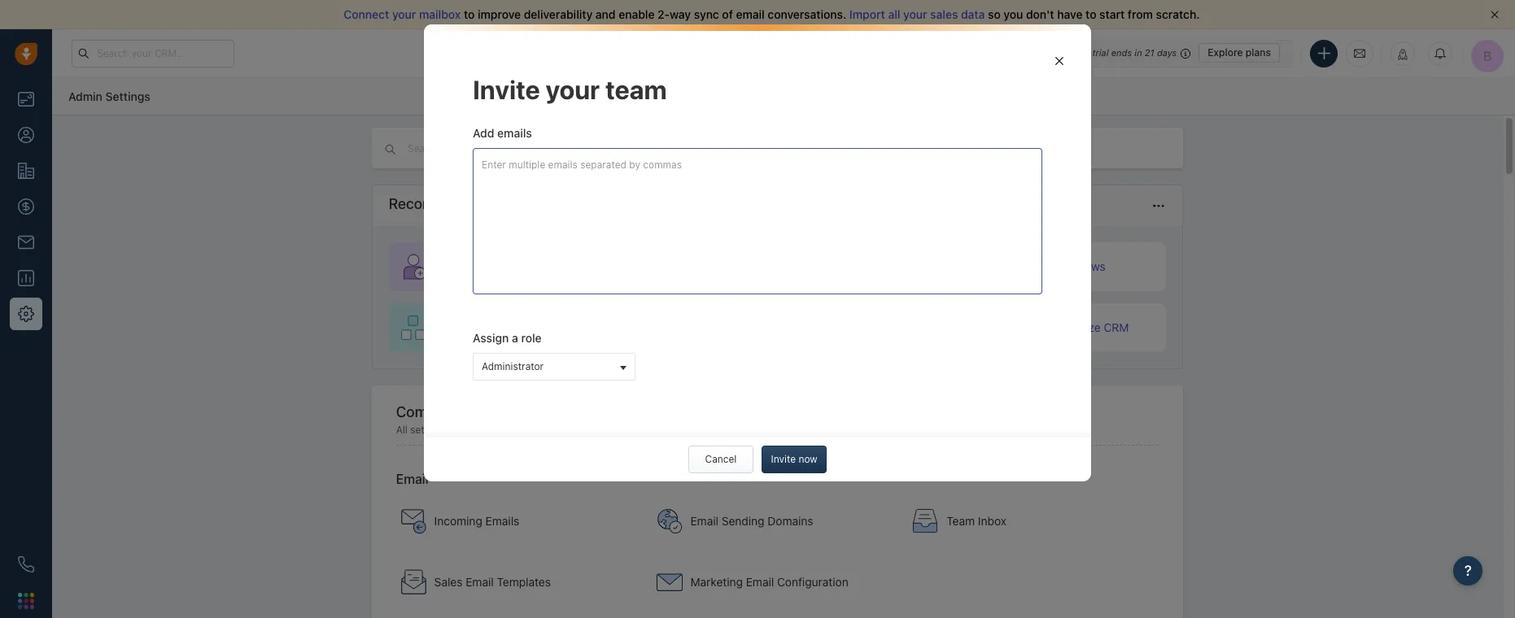 Task type: locate. For each thing, give the bounding box(es) containing it.
start
[[1100, 7, 1125, 21]]

21
[[1145, 47, 1155, 58]]

chat,
[[584, 424, 607, 436]]

team
[[947, 514, 975, 528]]

channels
[[730, 424, 771, 436]]

invite your team up search for a setting, like 'import' or 'website tracking' text box at left top
[[473, 74, 667, 105]]

emails
[[486, 514, 519, 528]]

trial
[[1092, 47, 1109, 58]]

import all your sales data link
[[850, 7, 988, 21]]

scratch.
[[1156, 7, 1200, 21]]

admin settings
[[68, 89, 150, 103]]

communication channels all settings related to your email, phone, chat, and other communication channels
[[396, 404, 771, 436]]

cancel
[[705, 453, 737, 465]]

modules
[[526, 321, 571, 334]]

create custom modules link
[[389, 304, 640, 352]]

incoming emails
[[434, 514, 519, 528]]

automate with workflows link
[[915, 243, 1167, 291]]

1 vertical spatial invite
[[446, 260, 474, 273]]

team
[[605, 74, 667, 105], [503, 260, 530, 273]]

team up create custom modules link
[[503, 260, 530, 273]]

crm
[[1104, 321, 1129, 334]]

settings
[[105, 89, 150, 103]]

communication
[[396, 404, 502, 421]]

to
[[464, 7, 475, 21], [1086, 7, 1097, 21], [1033, 321, 1044, 334], [485, 424, 494, 436]]

connect
[[344, 7, 389, 21]]

email right verify your domains for better deliverability and less spam image
[[691, 514, 719, 528]]

deliverability
[[524, 7, 593, 21]]

improve
[[478, 7, 521, 21]]

email right marketing
[[746, 575, 774, 589]]

with
[[1026, 260, 1048, 273]]

0 vertical spatial team
[[605, 74, 667, 105]]

1 horizontal spatial team
[[605, 74, 667, 105]]

incoming
[[434, 514, 483, 528]]

invite your team
[[473, 74, 667, 105], [446, 260, 530, 273]]

close image
[[1491, 11, 1499, 19]]

all
[[396, 424, 408, 436]]

so
[[988, 7, 1001, 21]]

invite
[[473, 74, 540, 105], [446, 260, 474, 273], [771, 453, 796, 465]]

marketing
[[691, 575, 743, 589]]

to inside communication channels all settings related to your email, phone, chat, and other communication channels
[[485, 424, 494, 436]]

what's new image
[[1397, 48, 1409, 60]]

and inside communication channels all settings related to your email, phone, chat, and other communication channels
[[610, 424, 627, 436]]

how
[[1009, 321, 1030, 334]]

templates
[[497, 575, 551, 589]]

workflows
[[1051, 260, 1106, 273]]

and left 'enable'
[[596, 7, 616, 21]]

0 vertical spatial invite your team
[[473, 74, 667, 105]]

automate with workflows
[[972, 260, 1106, 273]]

way
[[670, 7, 691, 21]]

team down 'enable'
[[605, 74, 667, 105]]

domains
[[768, 514, 814, 528]]

2 vertical spatial invite
[[771, 453, 796, 465]]

customize the logo, sender details, and font colors in your marketing emails image
[[656, 569, 682, 595]]

connect your mailbox to improve deliverability and enable 2-way sync of email conversations. import all your sales data so you don't have to start from scratch.
[[344, 7, 1200, 21]]

email sending domains
[[691, 514, 814, 528]]

your inside communication channels all settings related to your email, phone, chat, and other communication channels
[[497, 424, 517, 436]]

1 vertical spatial and
[[610, 424, 627, 436]]

sales
[[434, 575, 463, 589]]

Search for a setting, like 'import' or 'website tracking' text field
[[406, 141, 721, 156]]

email
[[736, 7, 765, 21]]

communication
[[657, 424, 727, 436]]

email
[[396, 472, 429, 487], [691, 514, 719, 528], [466, 575, 494, 589], [746, 575, 774, 589]]

invite your team up custom
[[446, 260, 530, 273]]

inbox
[[978, 514, 1007, 528]]

mailbox
[[419, 7, 461, 21]]

your left mailbox
[[392, 7, 416, 21]]

channels
[[505, 404, 568, 421]]

don't
[[1026, 7, 1054, 21]]

and
[[596, 7, 616, 21], [610, 424, 627, 436]]

email sending domains link
[[648, 493, 898, 550]]

invite up create
[[446, 260, 474, 273]]

1 vertical spatial team
[[503, 260, 530, 273]]

team inbox link
[[904, 493, 1154, 550]]

to right how
[[1033, 321, 1044, 334]]

other
[[630, 424, 654, 436]]

0 horizontal spatial team
[[503, 260, 530, 273]]

custom
[[484, 321, 523, 334]]

your left email,
[[497, 424, 517, 436]]

email up 'auto-forward incoming emails to the crm, create contacts from them' icon
[[396, 472, 429, 487]]

add
[[473, 126, 494, 140]]

related
[[450, 424, 482, 436]]

your right all
[[903, 7, 927, 21]]

and right chat,
[[610, 424, 627, 436]]

import
[[850, 7, 885, 21]]

invite up add emails
[[473, 74, 540, 105]]

of
[[722, 7, 733, 21]]

to right related
[[485, 424, 494, 436]]

your
[[1070, 47, 1090, 58]]

phone image
[[18, 557, 34, 573]]

admin
[[68, 89, 102, 103]]

invite left now
[[771, 453, 796, 465]]

invite inside button
[[771, 453, 796, 465]]

sales email templates
[[434, 575, 551, 589]]

to left start
[[1086, 7, 1097, 21]]

team inbox
[[947, 514, 1007, 528]]



Task type: describe. For each thing, give the bounding box(es) containing it.
marketing email configuration link
[[648, 554, 898, 611]]

days
[[1157, 47, 1177, 58]]

incoming emails link
[[392, 493, 641, 550]]

ends
[[1111, 47, 1132, 58]]

role
[[521, 331, 542, 345]]

in
[[1135, 47, 1142, 58]]

your up custom
[[477, 260, 500, 273]]

invite now button
[[762, 446, 827, 473]]

from
[[1128, 7, 1153, 21]]

conversations.
[[768, 7, 847, 21]]

1 vertical spatial invite your team
[[446, 260, 530, 273]]

auto-forward incoming emails to the crm, create contacts from them image
[[400, 508, 426, 534]]

Search your CRM... text field
[[72, 39, 234, 67]]

connect your mailbox link
[[344, 7, 464, 21]]

send email image
[[1354, 46, 1366, 60]]

create custom modules
[[446, 321, 571, 334]]

enable
[[619, 7, 655, 21]]

phone,
[[550, 424, 582, 436]]

explore plans
[[1208, 46, 1271, 59]]

your trial ends in 21 days
[[1070, 47, 1177, 58]]

watch
[[972, 321, 1006, 334]]

administrator
[[482, 360, 544, 372]]

create and share email templates, track their metrics image
[[400, 569, 426, 595]]

explore plans link
[[1199, 43, 1280, 63]]

configuration
[[777, 575, 849, 589]]

all
[[888, 7, 900, 21]]

now
[[799, 453, 818, 465]]

invite now
[[771, 453, 818, 465]]

your up search for a setting, like 'import' or 'website tracking' text box at left top
[[546, 74, 600, 105]]

sales email templates link
[[392, 554, 641, 611]]

create
[[446, 321, 481, 334]]

emails
[[497, 126, 532, 140]]

administrator button
[[473, 353, 636, 381]]

verify your domains for better deliverability and less spam image
[[656, 508, 682, 534]]

sending
[[722, 514, 765, 528]]

0 vertical spatial and
[[596, 7, 616, 21]]

add emails
[[473, 126, 532, 140]]

to right mailbox
[[464, 7, 475, 21]]

you
[[1004, 7, 1023, 21]]

explore
[[1208, 46, 1243, 59]]

settings
[[410, 424, 447, 436]]

phone element
[[10, 549, 42, 581]]

a
[[512, 331, 518, 345]]

plans
[[1246, 46, 1271, 59]]

automate
[[972, 260, 1023, 273]]

assign
[[473, 331, 509, 345]]

respond faster to emails with a common inbox for your team image
[[913, 508, 939, 534]]

2-
[[658, 7, 670, 21]]

marketing email configuration
[[691, 575, 849, 589]]

0 vertical spatial invite
[[473, 74, 540, 105]]

assign a role
[[473, 331, 542, 345]]

email right sales
[[466, 575, 494, 589]]

freshworks switcher image
[[18, 593, 34, 609]]

sync
[[694, 7, 719, 21]]

cancel button
[[689, 446, 754, 473]]

data
[[961, 7, 985, 21]]

have
[[1057, 7, 1083, 21]]

watch how to customize crm
[[972, 321, 1129, 334]]

email,
[[520, 424, 547, 436]]

sales
[[930, 7, 958, 21]]

customize
[[1047, 321, 1101, 334]]



Task type: vqa. For each thing, say whether or not it's contained in the screenshot.
plans
yes



